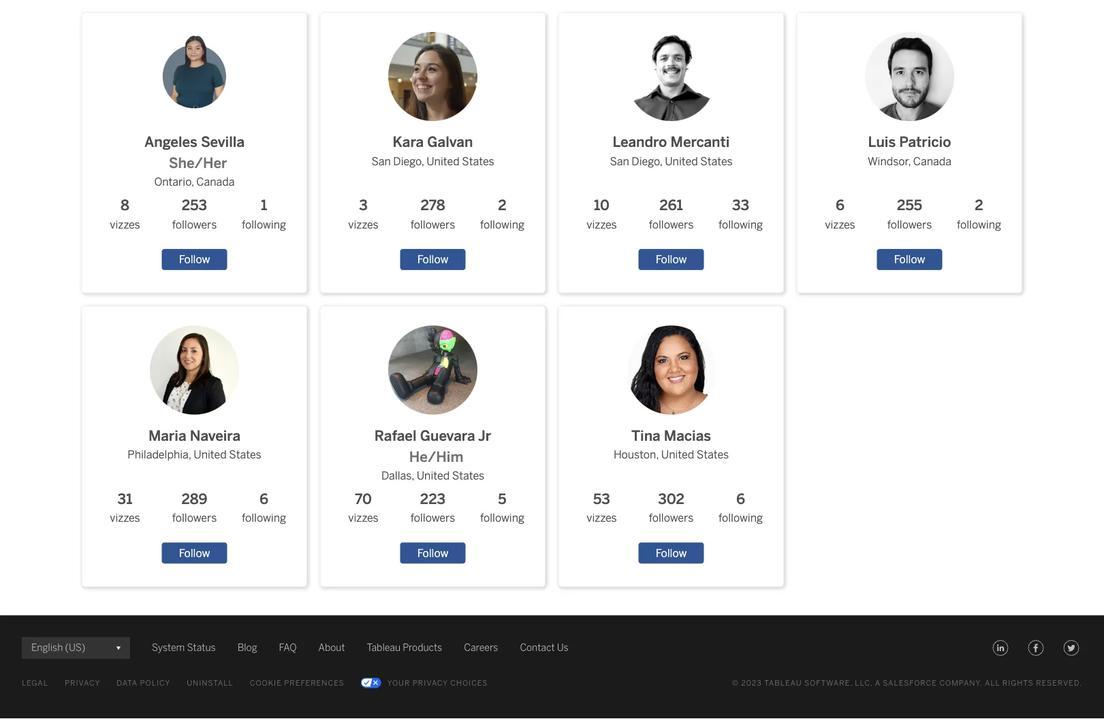 Task type: locate. For each thing, give the bounding box(es) containing it.
following for 261
[[719, 219, 763, 231]]

0 horizontal spatial 6
[[259, 491, 268, 509]]

united for rafael guevara jr
[[417, 470, 450, 483]]

angeles
[[144, 134, 197, 151]]

contact us
[[520, 643, 568, 654]]

0 horizontal spatial san
[[371, 155, 391, 168]]

1 horizontal spatial san diego, united states
[[610, 155, 733, 168]]

follow for 261
[[656, 254, 687, 267]]

states down naveira
[[229, 449, 261, 462]]

company.
[[939, 680, 983, 689]]

san diego, united states down leandro mercanti
[[610, 155, 733, 168]]

canada
[[913, 155, 951, 168], [196, 176, 235, 189]]

© 2023 tableau software, llc, a salesforce company. all rights reserved.
[[732, 680, 1082, 689]]

vizzes for 53
[[587, 512, 617, 525]]

avatar image for tina macias image
[[627, 326, 716, 416]]

following for 302
[[719, 512, 763, 525]]

followers down "278"
[[410, 219, 455, 231]]

diego, down leandro on the top right
[[632, 155, 662, 168]]

uninstall
[[187, 680, 233, 689]]

your
[[387, 680, 410, 689]]

privacy right your
[[413, 680, 448, 689]]

2 privacy from the left
[[413, 680, 448, 689]]

2 san from the left
[[610, 155, 629, 168]]

san diego, united states
[[371, 155, 494, 168], [610, 155, 733, 168]]

kara galvan link
[[371, 21, 494, 153]]

289
[[181, 491, 207, 509]]

tableau right 2023
[[764, 680, 802, 689]]

1 6 following from the left
[[242, 491, 286, 525]]

data
[[117, 680, 138, 689]]

tableau up your
[[367, 643, 401, 654]]

followers for 223
[[410, 512, 455, 525]]

policy
[[140, 680, 170, 689]]

1 vertical spatial canada
[[196, 176, 235, 189]]

windsor, canada
[[868, 155, 951, 168]]

canada down patricio
[[913, 155, 951, 168]]

0 horizontal spatial canada
[[196, 176, 235, 189]]

guevara
[[420, 428, 475, 445]]

avatar image for maria naveira image
[[150, 326, 239, 416]]

1 2 from the left
[[498, 198, 507, 215]]

followers down 253
[[172, 219, 217, 231]]

follow down 253 followers
[[179, 254, 210, 267]]

1 horizontal spatial 2 following
[[957, 198, 1001, 231]]

canada for 253
[[196, 176, 235, 189]]

san diego, united states down "kara galvan"
[[371, 155, 494, 168]]

1 horizontal spatial privacy
[[413, 680, 448, 689]]

0 horizontal spatial 2 following
[[480, 198, 524, 231]]

privacy down selected language element
[[65, 680, 100, 689]]

2 diego, from the left
[[632, 155, 662, 168]]

san up 3 vizzes
[[371, 155, 391, 168]]

ontario, canada
[[154, 176, 235, 189]]

diego, down kara
[[393, 155, 424, 168]]

united down naveira
[[194, 449, 227, 462]]

patricio
[[899, 134, 951, 151]]

302
[[658, 491, 684, 509]]

follow down 223 followers
[[417, 548, 448, 561]]

0 horizontal spatial 2
[[498, 198, 507, 215]]

2 following
[[480, 198, 524, 231], [957, 198, 1001, 231]]

followers
[[172, 219, 217, 231], [410, 219, 455, 231], [649, 219, 693, 231], [887, 219, 932, 231], [172, 512, 217, 525], [410, 512, 455, 525], [649, 512, 693, 525]]

278 followers
[[410, 198, 455, 231]]

followers for 289
[[172, 512, 217, 525]]

your privacy choices
[[387, 680, 488, 689]]

vizzes
[[110, 219, 140, 231], [348, 219, 378, 231], [587, 219, 617, 231], [825, 219, 855, 231], [110, 512, 140, 525], [348, 512, 378, 525], [587, 512, 617, 525]]

follow button down 261 followers
[[639, 250, 704, 271]]

vizzes for 6
[[825, 219, 855, 231]]

san for kara
[[371, 155, 391, 168]]

united down tina macias
[[661, 449, 694, 462]]

contact
[[520, 643, 555, 654]]

2 2 from the left
[[975, 198, 983, 215]]

follow for 278
[[417, 254, 448, 267]]

follow button down 289 followers
[[162, 543, 227, 565]]

1 san diego, united states from the left
[[371, 155, 494, 168]]

english (us)
[[31, 643, 85, 654]]

5 following
[[480, 491, 524, 525]]

6 for tina macias
[[736, 491, 745, 509]]

follow down 289 followers
[[179, 548, 210, 561]]

careers link
[[464, 641, 498, 657]]

cookie preferences button
[[250, 676, 344, 693]]

follow button down 223 followers
[[400, 543, 465, 565]]

1 horizontal spatial canada
[[913, 155, 951, 168]]

1 horizontal spatial tableau
[[764, 680, 802, 689]]

states for tina macias
[[697, 449, 729, 462]]

follow down 261 followers
[[656, 254, 687, 267]]

2 horizontal spatial 6
[[836, 198, 845, 215]]

tableau products link
[[367, 641, 442, 657]]

vizzes for 70
[[348, 512, 378, 525]]

follow down 278 followers at the top of the page
[[417, 254, 448, 267]]

2 2 following from the left
[[957, 198, 1001, 231]]

0 horizontal spatial diego,
[[393, 155, 424, 168]]

followers for 255
[[887, 219, 932, 231]]

follow button down 255 followers
[[877, 250, 942, 271]]

2 6 following from the left
[[719, 491, 763, 525]]

253
[[182, 198, 207, 215]]

system status
[[152, 643, 216, 654]]

system
[[152, 643, 185, 654]]

followers down 255
[[887, 219, 932, 231]]

status
[[187, 643, 216, 654]]

followers down 302
[[649, 512, 693, 525]]

leandro mercanti link
[[610, 21, 733, 153]]

following for 253
[[242, 219, 286, 231]]

follow button for 261
[[639, 250, 704, 271]]

about link
[[318, 641, 345, 657]]

follow down 302 followers
[[656, 548, 687, 561]]

states
[[462, 155, 494, 168], [700, 155, 733, 168], [229, 449, 261, 462], [697, 449, 729, 462], [452, 470, 484, 483]]

8
[[121, 198, 129, 215]]

united for tina macias
[[661, 449, 694, 462]]

0 vertical spatial canada
[[913, 155, 951, 168]]

1 horizontal spatial san
[[610, 155, 629, 168]]

avatar image for leandro mercanti image
[[627, 32, 716, 122]]

states for maria naveira
[[229, 449, 261, 462]]

following for 255
[[957, 219, 1001, 231]]

luis patricio
[[868, 134, 951, 151]]

1 following
[[242, 198, 286, 231]]

followers for 278
[[410, 219, 455, 231]]

san
[[371, 155, 391, 168], [610, 155, 629, 168]]

255 followers
[[887, 198, 932, 231]]

states for rafael guevara jr
[[452, 470, 484, 483]]

leandro
[[613, 134, 667, 151]]

followers down 223
[[410, 512, 455, 525]]

1 san from the left
[[371, 155, 391, 168]]

follow
[[179, 254, 210, 267], [417, 254, 448, 267], [656, 254, 687, 267], [894, 254, 925, 267], [179, 548, 210, 561], [417, 548, 448, 561], [656, 548, 687, 561]]

sevilla
[[201, 134, 245, 151]]

1 2 following from the left
[[480, 198, 524, 231]]

1 horizontal spatial 2
[[975, 198, 983, 215]]

followers down 261
[[649, 219, 693, 231]]

houston, united states
[[614, 449, 729, 462]]

1 horizontal spatial 6 following
[[719, 491, 763, 525]]

2 san diego, united states from the left
[[610, 155, 733, 168]]

261 followers
[[649, 198, 693, 231]]

san diego, united states for galvan
[[371, 155, 494, 168]]

follow for 253
[[179, 254, 210, 267]]

0 horizontal spatial san diego, united states
[[371, 155, 494, 168]]

6
[[836, 198, 845, 215], [259, 491, 268, 509], [736, 491, 745, 509]]

2 following for 255
[[957, 198, 1001, 231]]

avatar image for angeles sevilla image
[[150, 32, 239, 122]]

followers down 289
[[172, 512, 217, 525]]

contact us link
[[520, 641, 568, 657]]

follow button down 253 followers
[[162, 250, 227, 271]]

6 following for 289
[[242, 491, 286, 525]]

tableau
[[367, 643, 401, 654], [764, 680, 802, 689]]

6 for maria naveira
[[259, 491, 268, 509]]

follow down 255 followers
[[894, 254, 925, 267]]

1 vertical spatial tableau
[[764, 680, 802, 689]]

278
[[421, 198, 445, 215]]

10 vizzes
[[587, 198, 617, 231]]

maria
[[148, 428, 186, 445]]

70
[[355, 491, 372, 509]]

1 horizontal spatial 6
[[736, 491, 745, 509]]

rafael
[[374, 428, 416, 445]]

follow button down 278 followers at the top of the page
[[400, 250, 465, 271]]

canada down the she/her
[[196, 176, 235, 189]]

philadelphia,
[[128, 449, 191, 462]]

privacy
[[65, 680, 100, 689], [413, 680, 448, 689]]

avatar image for rafael guevara jr image
[[388, 326, 477, 416]]

states down the he/him
[[452, 470, 484, 483]]

san down leandro on the top right
[[610, 155, 629, 168]]

follow button down 302 followers
[[639, 543, 704, 565]]

1 horizontal spatial diego,
[[632, 155, 662, 168]]

legal link
[[22, 676, 48, 693]]

6 inside 6 vizzes
[[836, 198, 845, 215]]

following
[[242, 219, 286, 231], [480, 219, 524, 231], [719, 219, 763, 231], [957, 219, 1001, 231], [242, 512, 286, 525], [480, 512, 524, 525], [719, 512, 763, 525]]

0 horizontal spatial 6 following
[[242, 491, 286, 525]]

blog link
[[237, 641, 257, 657]]

0 horizontal spatial privacy
[[65, 680, 100, 689]]

jr
[[478, 428, 491, 445]]

states down macias
[[697, 449, 729, 462]]

united down galvan on the top
[[426, 155, 459, 168]]

follow for 255
[[894, 254, 925, 267]]

1 diego, from the left
[[393, 155, 424, 168]]

0 horizontal spatial tableau
[[367, 643, 401, 654]]

united down the he/him
[[417, 470, 450, 483]]



Task type: vqa. For each thing, say whether or not it's contained in the screenshot.


Task type: describe. For each thing, give the bounding box(es) containing it.
choices
[[450, 680, 488, 689]]

53
[[593, 491, 610, 509]]

follow for 302
[[656, 548, 687, 561]]

10
[[594, 198, 610, 215]]

vizzes for 3
[[348, 219, 378, 231]]

blog
[[237, 643, 257, 654]]

kara galvan
[[393, 134, 473, 151]]

careers
[[464, 643, 498, 654]]

31
[[118, 491, 132, 509]]

223
[[420, 491, 445, 509]]

70 vizzes
[[348, 491, 378, 525]]

uninstall link
[[187, 676, 233, 693]]

salesforce
[[883, 680, 937, 689]]

avatar image for luis patricio image
[[865, 32, 954, 122]]

about
[[318, 643, 345, 654]]

vizzes for 10
[[587, 219, 617, 231]]

faq
[[279, 643, 297, 654]]

privacy inside 'link'
[[413, 680, 448, 689]]

us
[[557, 643, 568, 654]]

302 followers
[[649, 491, 693, 525]]

follow for 223
[[417, 548, 448, 561]]

san for leandro
[[610, 155, 629, 168]]

software,
[[804, 680, 853, 689]]

selected language element
[[31, 638, 121, 660]]

following for 278
[[480, 219, 524, 231]]

tina macias link
[[614, 315, 729, 447]]

following for 223
[[480, 512, 524, 525]]

tina macias
[[631, 428, 711, 445]]

followers for 253
[[172, 219, 217, 231]]

preferences
[[284, 680, 344, 689]]

31 vizzes
[[110, 491, 140, 525]]

rights
[[1002, 680, 1034, 689]]

1 privacy from the left
[[65, 680, 100, 689]]

kara
[[393, 134, 424, 151]]

legal
[[22, 680, 48, 689]]

2 for 278
[[498, 198, 507, 215]]

289 followers
[[172, 491, 217, 525]]

angeles sevilla she/her
[[144, 134, 245, 172]]

diego, for kara
[[393, 155, 424, 168]]

2 following for 278
[[480, 198, 524, 231]]

luis patricio link
[[854, 21, 965, 153]]

states down galvan on the top
[[462, 155, 494, 168]]

follow button for 223
[[400, 543, 465, 565]]

states down mercanti
[[700, 155, 733, 168]]

philadelphia, united states
[[128, 449, 261, 462]]

llc,
[[855, 680, 873, 689]]

33 following
[[719, 198, 763, 231]]

followers for 302
[[649, 512, 693, 525]]

he/him
[[409, 449, 463, 466]]

33
[[732, 198, 749, 215]]

dallas,
[[381, 470, 414, 483]]

2 for 255
[[975, 198, 983, 215]]

6 vizzes
[[825, 198, 855, 231]]

follow button for 255
[[877, 250, 942, 271]]

223 followers
[[410, 491, 455, 525]]

261
[[659, 198, 683, 215]]

all
[[985, 680, 1000, 689]]

followers for 261
[[649, 219, 693, 231]]

following for 289
[[242, 512, 286, 525]]

©
[[732, 680, 739, 689]]

6 following for 302
[[719, 491, 763, 525]]

houston,
[[614, 449, 659, 462]]

follow button for 278
[[400, 250, 465, 271]]

vizzes for 31
[[110, 512, 140, 525]]

canada for 255
[[913, 155, 951, 168]]

tableau products
[[367, 643, 442, 654]]

naveira
[[190, 428, 240, 445]]

mercanti
[[671, 134, 730, 151]]

united down leandro mercanti
[[665, 155, 698, 168]]

follow button for 289
[[162, 543, 227, 565]]

3
[[359, 198, 368, 215]]

windsor,
[[868, 155, 911, 168]]

avatar image for kara galvan image
[[388, 32, 477, 122]]

united for maria naveira
[[194, 449, 227, 462]]

galvan
[[427, 134, 473, 151]]

2023
[[741, 680, 762, 689]]

luis
[[868, 134, 896, 151]]

vizzes for 8
[[110, 219, 140, 231]]

your privacy choices link
[[361, 676, 488, 693]]

leandro mercanti
[[613, 134, 730, 151]]

ontario,
[[154, 176, 194, 189]]

follow for 289
[[179, 548, 210, 561]]

san diego, united states for mercanti
[[610, 155, 733, 168]]

rafael guevara jr he/him
[[374, 428, 491, 466]]

macias
[[664, 428, 711, 445]]

5
[[498, 491, 506, 509]]

privacy link
[[65, 676, 100, 693]]

tina
[[631, 428, 660, 445]]

1
[[261, 198, 267, 215]]

follow button for 302
[[639, 543, 704, 565]]

dallas, united states
[[381, 470, 484, 483]]

3 vizzes
[[348, 198, 378, 231]]

diego, for leandro
[[632, 155, 662, 168]]

data policy
[[117, 680, 170, 689]]

reserved.
[[1036, 680, 1082, 689]]

maria naveira
[[148, 428, 240, 445]]

a
[[875, 680, 880, 689]]

(us)
[[65, 643, 85, 654]]

faq link
[[279, 641, 297, 657]]

cookie
[[250, 680, 282, 689]]

follow button for 253
[[162, 250, 227, 271]]

0 vertical spatial tableau
[[367, 643, 401, 654]]

53 vizzes
[[587, 491, 617, 525]]

8 vizzes
[[110, 198, 140, 231]]



